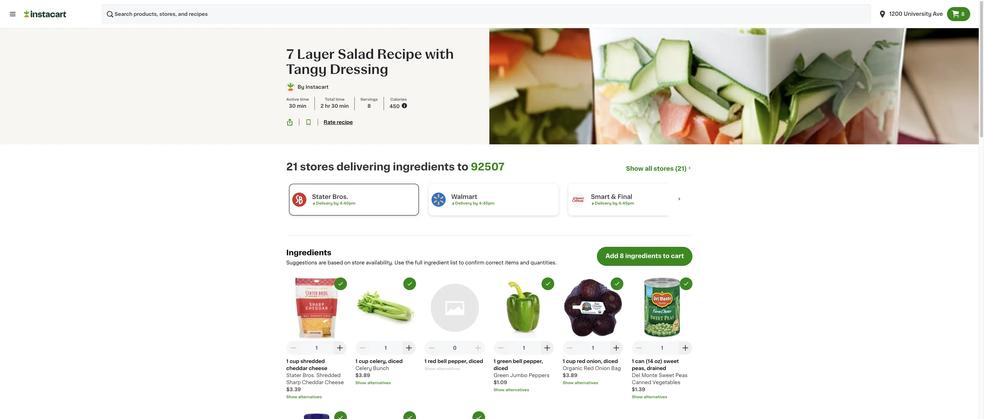 Task type: vqa. For each thing, say whether or not it's contained in the screenshot.
topmost Stater
yes



Task type: locate. For each thing, give the bounding box(es) containing it.
unselect item image
[[545, 281, 551, 287], [407, 415, 413, 420]]

delivery by 4:45pm
[[455, 202, 495, 206], [595, 202, 634, 206]]

$3.89 down 'organic'
[[563, 373, 577, 378]]

21
[[286, 162, 298, 172]]

0 vertical spatial unselect item image
[[545, 281, 551, 287]]

delivery by 4:45pm down &
[[595, 202, 634, 206]]

cup inside 1 cup red onion, diced organic red onion bag $3.89 show alternatives
[[566, 359, 576, 364]]

stater
[[312, 194, 331, 200], [286, 373, 301, 378]]

stores right 21
[[300, 162, 334, 172]]

0 horizontal spatial time
[[300, 98, 309, 102]]

stater up sharp at the bottom left of page
[[286, 373, 301, 378]]

shredded
[[300, 359, 325, 364]]

stater inside 1 cup shredded cheddar cheese stater bros. shredded sharp cheddar cheese $3.39 show alternatives
[[286, 373, 301, 378]]

1 horizontal spatial delivery
[[455, 202, 472, 206]]

increment quantity image up bag
[[612, 344, 621, 353]]

2 vertical spatial 8
[[620, 253, 624, 259]]

stater bros.
[[312, 194, 348, 200]]

1 vertical spatial unselect item image
[[407, 415, 413, 420]]

1 horizontal spatial increment quantity image
[[612, 344, 621, 353]]

$3.39
[[286, 387, 301, 392]]

alternatives down cheddar
[[298, 396, 322, 399]]

delivery down stater bros.
[[316, 202, 333, 206]]

0 horizontal spatial by
[[334, 202, 339, 206]]

diced inside 1 green bell pepper, diced green jumbo peppers $1.09 show alternatives
[[494, 366, 508, 371]]

1 decrement quantity image from the left
[[427, 344, 436, 353]]

unselect item image
[[337, 281, 344, 287], [407, 281, 413, 287], [614, 281, 620, 287], [683, 281, 689, 287], [337, 415, 344, 420], [476, 415, 482, 420]]

alternatives inside 1 cup shredded cheddar cheese stater bros. shredded sharp cheddar cheese $3.39 show alternatives
[[298, 396, 322, 399]]

2 pepper, from the left
[[523, 359, 543, 364]]

smart
[[591, 194, 610, 200]]

green
[[497, 359, 512, 364]]

diced inside 1 red bell pepper, diced show alternatives
[[469, 359, 483, 364]]

show alternatives button for bag
[[563, 381, 623, 386]]

1 by from the left
[[334, 202, 339, 206]]

pepper, down "0"
[[448, 359, 467, 364]]

1 delivery from the left
[[316, 202, 333, 206]]

1 red from the left
[[428, 359, 436, 364]]

0 horizontal spatial decrement quantity image
[[427, 344, 436, 353]]

min down active at left top
[[297, 104, 306, 109]]

8 for add 8 ingredients to cart
[[620, 253, 624, 259]]

7
[[286, 48, 294, 61]]

delivery for smart & final
[[595, 202, 611, 206]]

use
[[395, 260, 404, 265]]

decrement quantity image up celery
[[358, 344, 367, 353]]

alternatives down the jumbo
[[506, 388, 529, 392]]

bros. up the delivery by 4:40pm
[[332, 194, 348, 200]]

0 horizontal spatial delivery by 4:45pm
[[455, 202, 495, 206]]

1 horizontal spatial delivery by 4:45pm
[[595, 202, 634, 206]]

2 increment quantity image from the left
[[612, 344, 621, 353]]

stater bros. image
[[292, 193, 306, 207]]

cup
[[290, 359, 299, 364], [359, 359, 368, 364], [566, 359, 576, 364]]

1 vertical spatial to
[[663, 253, 670, 259]]

2 cup from the left
[[359, 359, 368, 364]]

by down walmart
[[473, 202, 478, 206]]

based
[[328, 260, 343, 265]]

alternatives down the vegetables
[[644, 396, 667, 399]]

decrement quantity image
[[289, 344, 298, 353], [358, 344, 367, 353], [566, 344, 574, 353], [635, 344, 643, 353]]

hr
[[325, 104, 330, 109]]

show alternatives button down cheddar
[[286, 395, 347, 400]]

30 down active at left top
[[289, 104, 296, 109]]

2 delivery by 4:45pm from the left
[[595, 202, 634, 206]]

0 horizontal spatial unselect item image
[[407, 415, 413, 420]]

layer
[[297, 48, 335, 61]]

0 horizontal spatial stores
[[300, 162, 334, 172]]

1 horizontal spatial time
[[336, 98, 345, 102]]

show inside 1 cup shredded cheddar cheese stater bros. shredded sharp cheddar cheese $3.39 show alternatives
[[286, 396, 297, 399]]

time inside active time 30 min
[[300, 98, 309, 102]]

1 4:45pm from the left
[[479, 202, 495, 206]]

stores inside button
[[654, 166, 674, 172]]

sharp
[[286, 380, 301, 385]]

$1.39
[[632, 387, 645, 392]]

bros. up cheddar
[[303, 373, 315, 378]]

2 decrement quantity image from the left
[[496, 344, 505, 353]]

time inside total time 2 hr 30 min
[[336, 98, 345, 102]]

pepper, inside 1 red bell pepper, diced show alternatives
[[448, 359, 467, 364]]

1 time from the left
[[300, 98, 309, 102]]

increment quantity image for 1 green bell pepper, diced
[[543, 344, 551, 353]]

stores right all
[[654, 166, 674, 172]]

1 bell from the left
[[437, 359, 447, 364]]

$3.89 inside 1 cup red onion, diced organic red onion bag $3.89 show alternatives
[[563, 373, 577, 378]]

show
[[626, 166, 643, 172], [424, 367, 435, 371], [355, 381, 366, 385], [563, 381, 574, 385], [494, 388, 505, 392], [286, 396, 297, 399], [632, 396, 643, 399]]

3 delivery from the left
[[595, 202, 611, 206]]

cup inside 1 cup shredded cheddar cheese stater bros. shredded sharp cheddar cheese $3.39 show alternatives
[[290, 359, 299, 364]]

peppers
[[529, 373, 549, 378]]

by down &
[[612, 202, 618, 206]]

0 horizontal spatial bell
[[437, 359, 447, 364]]

time
[[300, 98, 309, 102], [336, 98, 345, 102]]

by for smart & final
[[612, 202, 618, 206]]

sweet
[[664, 359, 679, 364]]

unselect item image for 1 can (14 oz) sweet peas, drained
[[683, 281, 689, 287]]

8 right add
[[620, 253, 624, 259]]

show alternatives button down the jumbo
[[494, 388, 554, 393]]

decrement quantity image up the cheddar at bottom left
[[289, 344, 298, 353]]

decrement quantity image for 1 can (14 oz) sweet peas, drained
[[635, 344, 643, 353]]

1 30 from the left
[[289, 104, 296, 109]]

1 inside 1 cup shredded cheddar cheese stater bros. shredded sharp cheddar cheese $3.39 show alternatives
[[286, 359, 288, 364]]

bell for red
[[437, 359, 447, 364]]

increment quantity image
[[543, 344, 551, 353], [612, 344, 621, 353], [681, 344, 690, 353]]

1 horizontal spatial cup
[[359, 359, 368, 364]]

8 button
[[947, 7, 970, 21]]

1 red bell pepper, diced show alternatives
[[424, 359, 483, 371]]

1 horizontal spatial min
[[339, 104, 349, 109]]

alternatives down red
[[575, 381, 598, 385]]

2 delivery from the left
[[455, 202, 472, 206]]

$3.89 down celery
[[355, 373, 370, 378]]

alternatives inside 1 red bell pepper, diced show alternatives
[[436, 367, 460, 371]]

1 horizontal spatial 8
[[620, 253, 624, 259]]

delivery down smart
[[595, 202, 611, 206]]

1 cup from the left
[[290, 359, 299, 364]]

alternatives down "0"
[[436, 367, 460, 371]]

1 $3.89 from the left
[[355, 373, 370, 378]]

3 increment quantity image from the left
[[474, 344, 482, 353]]

decrement quantity image up the green
[[496, 344, 505, 353]]

red
[[584, 366, 594, 371]]

0 horizontal spatial 8
[[367, 104, 371, 109]]

show alternatives button for $1.09
[[494, 388, 554, 393]]

2 decrement quantity image from the left
[[358, 344, 367, 353]]

None search field
[[102, 4, 871, 24]]

1 vertical spatial bros.
[[303, 373, 315, 378]]

3 increment quantity image from the left
[[681, 344, 690, 353]]

30 inside active time 30 min
[[289, 104, 296, 109]]

increment quantity image for 1 cup red onion, diced
[[612, 344, 621, 353]]

1 vertical spatial stater
[[286, 373, 301, 378]]

1 increment quantity image from the left
[[336, 344, 344, 353]]

increment quantity image inside product group
[[474, 344, 482, 353]]

show alternatives button down the vegetables
[[632, 395, 692, 400]]

1 inside 1 can (14 oz) sweet peas, drained del monte sweet peas canned vegetables $1.39 show alternatives
[[632, 359, 634, 364]]

full
[[415, 260, 422, 265]]

unselect item image for 1 cup celery, diced
[[407, 281, 413, 287]]

2 horizontal spatial cup
[[566, 359, 576, 364]]

stater up the delivery by 4:40pm
[[312, 194, 331, 200]]

1 cup shredded cheddar cheese stater bros. shredded sharp cheddar cheese $3.39 show alternatives
[[286, 359, 344, 399]]

0 horizontal spatial red
[[428, 359, 436, 364]]

2 horizontal spatial delivery
[[595, 202, 611, 206]]

diced
[[388, 359, 403, 364], [469, 359, 483, 364], [604, 359, 618, 364], [494, 366, 508, 371]]

1
[[316, 346, 318, 351], [385, 346, 387, 351], [523, 346, 525, 351], [592, 346, 594, 351], [661, 346, 663, 351], [286, 359, 288, 364], [355, 359, 357, 364], [424, 359, 427, 364], [494, 359, 496, 364], [563, 359, 565, 364], [632, 359, 634, 364]]

suggestions are based on store availability. use the full ingredient list to confirm correct items and quantities.
[[286, 260, 557, 265]]

delivery by 4:40pm
[[316, 202, 355, 206]]

8 inside servings 8
[[367, 104, 371, 109]]

instacart
[[306, 85, 329, 90]]

0 horizontal spatial 30
[[289, 104, 296, 109]]

1 pepper, from the left
[[448, 359, 467, 364]]

by for stater bros.
[[334, 202, 339, 206]]

min up recipe
[[339, 104, 349, 109]]

tangy
[[286, 64, 327, 76]]

red
[[428, 359, 436, 364], [577, 359, 585, 364]]

decrement quantity image up 'organic'
[[566, 344, 574, 353]]

diced up bag
[[604, 359, 618, 364]]

2 bell from the left
[[513, 359, 522, 364]]

show inside 1 green bell pepper, diced green jumbo peppers $1.09 show alternatives
[[494, 388, 505, 392]]

walmart
[[451, 194, 477, 200]]

product group
[[286, 278, 347, 400], [355, 278, 416, 386], [424, 278, 485, 372], [494, 278, 554, 393], [563, 278, 623, 386], [632, 278, 692, 400], [286, 412, 347, 420], [355, 412, 416, 420], [424, 412, 485, 420]]

min
[[297, 104, 306, 109], [339, 104, 349, 109]]

cheddar
[[286, 366, 308, 371]]

bag
[[611, 366, 621, 371]]

cup up the cheddar at bottom left
[[290, 359, 299, 364]]

0 horizontal spatial bros.
[[303, 373, 315, 378]]

2 min from the left
[[339, 104, 349, 109]]

diced left the green
[[469, 359, 483, 364]]

0 horizontal spatial ingredients
[[393, 162, 455, 172]]

1 cup celery, diced celery bunch $3.89 show alternatives
[[355, 359, 403, 385]]

2 horizontal spatial increment quantity image
[[681, 344, 690, 353]]

1 horizontal spatial ingredients
[[625, 253, 662, 259]]

0 horizontal spatial increment quantity image
[[543, 344, 551, 353]]

add 8 ingredients to cart
[[606, 253, 684, 259]]

canned
[[632, 380, 651, 385]]

$3.89
[[355, 373, 370, 378], [563, 373, 577, 378]]

2 red from the left
[[577, 359, 585, 364]]

confirm
[[465, 260, 484, 265]]

sweet
[[659, 373, 674, 378]]

pepper, inside 1 green bell pepper, diced green jumbo peppers $1.09 show alternatives
[[523, 359, 543, 364]]

2 horizontal spatial increment quantity image
[[474, 344, 482, 353]]

1 horizontal spatial bros.
[[332, 194, 348, 200]]

30 right hr
[[331, 104, 338, 109]]

product group containing 0
[[424, 278, 485, 372]]

add 8 ingredients to cart button
[[597, 247, 692, 266]]

increment quantity image up 'peppers' at right
[[543, 344, 551, 353]]

1 horizontal spatial $3.89
[[563, 373, 577, 378]]

delivery down walmart
[[455, 202, 472, 206]]

0 vertical spatial to
[[457, 162, 468, 172]]

ingredients
[[393, 162, 455, 172], [625, 253, 662, 259]]

to left cart
[[663, 253, 670, 259]]

show alternatives button for alternatives
[[355, 381, 416, 386]]

3 by from the left
[[612, 202, 618, 206]]

decrement quantity image left "0"
[[427, 344, 436, 353]]

delivery
[[316, 202, 333, 206], [455, 202, 472, 206], [595, 202, 611, 206]]

show inside 1 red bell pepper, diced show alternatives
[[424, 367, 435, 371]]

2 30 from the left
[[331, 104, 338, 109]]

cup for red
[[566, 359, 576, 364]]

cup up 'organic'
[[566, 359, 576, 364]]

8
[[961, 12, 965, 17], [367, 104, 371, 109], [620, 253, 624, 259]]

decrement quantity image for 1
[[496, 344, 505, 353]]

jumbo
[[510, 373, 527, 378]]

store
[[352, 260, 365, 265]]

0 vertical spatial bros.
[[332, 194, 348, 200]]

1 horizontal spatial red
[[577, 359, 585, 364]]

are
[[319, 260, 326, 265]]

by down stater bros.
[[334, 202, 339, 206]]

0 horizontal spatial cup
[[290, 359, 299, 364]]

calories
[[390, 98, 407, 102]]

decrement quantity image for 1 cup red onion, diced
[[566, 344, 574, 353]]

show alternatives button down bunch at the left of the page
[[355, 381, 416, 386]]

alternatives
[[436, 367, 460, 371], [367, 381, 391, 385], [575, 381, 598, 385], [506, 388, 529, 392], [298, 396, 322, 399], [644, 396, 667, 399]]

red inside 1 red bell pepper, diced show alternatives
[[428, 359, 436, 364]]

4 decrement quantity image from the left
[[635, 344, 643, 353]]

3 cup from the left
[[566, 359, 576, 364]]

to right list on the bottom
[[459, 260, 464, 265]]

alternatives inside 1 cup red onion, diced organic red onion bag $3.89 show alternatives
[[575, 381, 598, 385]]

0 horizontal spatial delivery
[[316, 202, 333, 206]]

Search field
[[102, 4, 871, 24]]

2 time from the left
[[336, 98, 345, 102]]

(14
[[646, 359, 653, 364]]

4:40pm
[[340, 202, 355, 206]]

cup for celery,
[[359, 359, 368, 364]]

cup up celery
[[359, 359, 368, 364]]

diced up green
[[494, 366, 508, 371]]

0 vertical spatial 8
[[961, 12, 965, 17]]

1 vertical spatial ingredients
[[625, 253, 662, 259]]

delivery for stater bros.
[[316, 202, 333, 206]]

delivery by 4:45pm down walmart
[[455, 202, 495, 206]]

1 horizontal spatial 30
[[331, 104, 338, 109]]

show alternatives button down red
[[563, 381, 623, 386]]

1 horizontal spatial unselect item image
[[545, 281, 551, 287]]

show all stores (21) button
[[626, 165, 692, 173]]

bell inside 1 green bell pepper, diced green jumbo peppers $1.09 show alternatives
[[513, 359, 522, 364]]

cup inside 1 cup celery, diced celery bunch $3.89 show alternatives
[[359, 359, 368, 364]]

increment quantity image up peas
[[681, 344, 690, 353]]

diced for green
[[494, 366, 508, 371]]

pepper, up 'peppers' at right
[[523, 359, 543, 364]]

0 horizontal spatial $3.89
[[355, 373, 370, 378]]

1 horizontal spatial decrement quantity image
[[496, 344, 505, 353]]

0 horizontal spatial min
[[297, 104, 306, 109]]

items
[[505, 260, 519, 265]]

smart & final
[[591, 194, 632, 200]]

0 horizontal spatial increment quantity image
[[336, 344, 344, 353]]

increment quantity image
[[336, 344, 344, 353], [405, 344, 413, 353], [474, 344, 482, 353]]

1 delivery by 4:45pm from the left
[[455, 202, 495, 206]]

1 horizontal spatial bell
[[513, 359, 522, 364]]

3 decrement quantity image from the left
[[566, 344, 574, 353]]

bros.
[[332, 194, 348, 200], [303, 373, 315, 378]]

1 horizontal spatial pepper,
[[523, 359, 543, 364]]

8 right ave
[[961, 12, 965, 17]]

1 horizontal spatial increment quantity image
[[405, 344, 413, 353]]

walmart image
[[432, 193, 446, 207]]

2 4:45pm from the left
[[618, 202, 634, 206]]

oz)
[[654, 359, 662, 364]]

0 horizontal spatial stater
[[286, 373, 301, 378]]

quantities.
[[531, 260, 557, 265]]

drained
[[647, 366, 666, 371]]

0 horizontal spatial pepper,
[[448, 359, 467, 364]]

alternatives inside 1 can (14 oz) sweet peas, drained del monte sweet peas canned vegetables $1.39 show alternatives
[[644, 396, 667, 399]]

can
[[635, 359, 644, 364]]

1 horizontal spatial by
[[473, 202, 478, 206]]

1 decrement quantity image from the left
[[289, 344, 298, 353]]

1 horizontal spatial 4:45pm
[[618, 202, 634, 206]]

2 horizontal spatial by
[[612, 202, 618, 206]]

show inside 1 cup celery, diced celery bunch $3.89 show alternatives
[[355, 381, 366, 385]]

show alternatives button for monte
[[632, 395, 692, 400]]

to left 92507
[[457, 162, 468, 172]]

2 increment quantity image from the left
[[405, 344, 413, 353]]

time right total
[[336, 98, 345, 102]]

peas,
[[632, 366, 646, 371]]

bell inside 1 red bell pepper, diced show alternatives
[[437, 359, 447, 364]]

8 down servings
[[367, 104, 371, 109]]

stores
[[300, 162, 334, 172], [654, 166, 674, 172]]

instacart logo image
[[24, 10, 66, 18]]

1 horizontal spatial stater
[[312, 194, 331, 200]]

2 by from the left
[[473, 202, 478, 206]]

time right active at left top
[[300, 98, 309, 102]]

2 $3.89 from the left
[[563, 373, 577, 378]]

1 increment quantity image from the left
[[543, 344, 551, 353]]

1 inside 1 cup red onion, diced organic red onion bag $3.89 show alternatives
[[563, 359, 565, 364]]

pepper, for alternatives
[[448, 359, 467, 364]]

1 min from the left
[[297, 104, 306, 109]]

0 horizontal spatial 4:45pm
[[479, 202, 495, 206]]

bell
[[437, 359, 447, 364], [513, 359, 522, 364]]

diced up bunch at the left of the page
[[388, 359, 403, 364]]

decrement quantity image
[[427, 344, 436, 353], [496, 344, 505, 353]]

1 horizontal spatial stores
[[654, 166, 674, 172]]

university
[[904, 11, 932, 17]]

diced inside 1 cup red onion, diced organic red onion bag $3.89 show alternatives
[[604, 359, 618, 364]]

1 vertical spatial 8
[[367, 104, 371, 109]]

alternatives down bunch at the left of the page
[[367, 381, 391, 385]]

1 cup red onion, diced organic red onion bag $3.89 show alternatives
[[563, 359, 621, 385]]

decrement quantity image up can
[[635, 344, 643, 353]]



Task type: describe. For each thing, give the bounding box(es) containing it.
del
[[632, 373, 640, 378]]

monte
[[641, 373, 657, 378]]

0 vertical spatial stater
[[312, 194, 331, 200]]

smart & final image
[[571, 193, 585, 207]]

bros. inside 1 cup shredded cheddar cheese stater bros. shredded sharp cheddar cheese $3.39 show alternatives
[[303, 373, 315, 378]]

active
[[286, 98, 299, 102]]

decrement quantity image for 0
[[427, 344, 436, 353]]

red inside 1 cup red onion, diced organic red onion bag $3.89 show alternatives
[[577, 359, 585, 364]]

show inside 1 can (14 oz) sweet peas, drained del monte sweet peas canned vegetables $1.39 show alternatives
[[632, 396, 643, 399]]

0
[[453, 346, 457, 351]]

1 inside 1 red bell pepper, diced show alternatives
[[424, 359, 427, 364]]

(21)
[[675, 166, 687, 172]]

1 inside 1 cup celery, diced celery bunch $3.89 show alternatives
[[355, 359, 357, 364]]

cheese
[[309, 366, 327, 371]]

servings
[[360, 98, 378, 102]]

availability.
[[366, 260, 393, 265]]

bunch
[[373, 366, 389, 371]]

bell for green
[[513, 359, 522, 364]]

1200
[[889, 11, 902, 17]]

all
[[645, 166, 652, 172]]

diced inside 1 cup celery, diced celery bunch $3.89 show alternatives
[[388, 359, 403, 364]]

$3.89 inside 1 cup celery, diced celery bunch $3.89 show alternatives
[[355, 373, 370, 378]]

4:45pm for smart & final
[[618, 202, 634, 206]]

peas
[[675, 373, 688, 378]]

decrement quantity image for 1 cup shredded cheddar cheese
[[289, 344, 298, 353]]

8 for servings 8
[[367, 104, 371, 109]]

diced for organic
[[604, 359, 618, 364]]

ingredient
[[424, 260, 449, 265]]

recipe
[[377, 48, 422, 61]]

to inside add 8 ingredients to cart button
[[663, 253, 670, 259]]

cheese
[[325, 380, 344, 385]]

on
[[344, 260, 351, 265]]

cup for shredded
[[290, 359, 299, 364]]

suggestions
[[286, 260, 317, 265]]

ave
[[933, 11, 943, 17]]

time for 2 hr 30 min
[[336, 98, 345, 102]]

2 vertical spatial to
[[459, 260, 464, 265]]

add
[[606, 253, 618, 259]]

delivery by 4:45pm for smart & final
[[595, 202, 634, 206]]

delivery for walmart
[[455, 202, 472, 206]]

92507
[[471, 162, 505, 172]]

total time 2 hr 30 min
[[321, 98, 349, 109]]

alternatives inside 1 green bell pepper, diced green jumbo peppers $1.09 show alternatives
[[506, 388, 529, 392]]

cheddar
[[302, 380, 323, 385]]

unselect item image for 1 cup red onion, diced
[[614, 281, 620, 287]]

the
[[405, 260, 414, 265]]

alternatives inside 1 cup celery, diced celery bunch $3.89 show alternatives
[[367, 381, 391, 385]]

celery
[[355, 366, 372, 371]]

show alternatives button for sharp
[[286, 395, 347, 400]]

rate recipe
[[324, 120, 353, 125]]

by
[[298, 85, 304, 90]]

onion
[[595, 366, 610, 371]]

recipe
[[337, 120, 353, 125]]

min inside total time 2 hr 30 min
[[339, 104, 349, 109]]

2
[[321, 104, 324, 109]]

1 can (14 oz) sweet peas, drained del monte sweet peas canned vegetables $1.39 show alternatives
[[632, 359, 688, 399]]

1 inside 1 green bell pepper, diced green jumbo peppers $1.09 show alternatives
[[494, 359, 496, 364]]

7 layer salad recipe with tangy dressing
[[286, 48, 454, 76]]

1200 university ave
[[889, 11, 943, 17]]

final
[[618, 194, 632, 200]]

1 green bell pepper, diced green jumbo peppers $1.09 show alternatives
[[494, 359, 549, 392]]

by for walmart
[[473, 202, 478, 206]]

and
[[520, 260, 529, 265]]

by instacart
[[298, 85, 329, 90]]

30 inside total time 2 hr 30 min
[[331, 104, 338, 109]]

delivery by 4:45pm for walmart
[[455, 202, 495, 206]]

pepper, for jumbo
[[523, 359, 543, 364]]

vegetables
[[653, 380, 680, 385]]

correct
[[486, 260, 504, 265]]

$1.09
[[494, 380, 507, 385]]

rate recipe button
[[324, 119, 353, 126]]

min inside active time 30 min
[[297, 104, 306, 109]]

rate
[[324, 120, 336, 125]]

21 stores delivering ingredients to 92507
[[286, 162, 505, 172]]

increment quantity image for 1 cup celery, diced
[[405, 344, 413, 353]]

salad
[[338, 48, 374, 61]]

increment quantity image for 1 can (14 oz) sweet peas, drained
[[681, 344, 690, 353]]

list
[[450, 260, 457, 265]]

total
[[325, 98, 335, 102]]

decrement quantity image for 1 cup celery, diced
[[358, 344, 367, 353]]

0 vertical spatial ingredients
[[393, 162, 455, 172]]

delivering
[[336, 162, 390, 172]]

dressing
[[330, 64, 388, 76]]

4:45pm for walmart
[[479, 202, 495, 206]]

cart
[[671, 253, 684, 259]]

show inside 1 cup red onion, diced organic red onion bag $3.89 show alternatives
[[563, 381, 574, 385]]

diced for show
[[469, 359, 483, 364]]

show inside button
[[626, 166, 643, 172]]

shredded
[[316, 373, 341, 378]]

active time 30 min
[[286, 98, 309, 109]]

ingredients inside button
[[625, 253, 662, 259]]

green
[[494, 373, 509, 378]]

2 horizontal spatial 8
[[961, 12, 965, 17]]

celery,
[[370, 359, 387, 364]]

with
[[425, 48, 454, 61]]

time for 30 min
[[300, 98, 309, 102]]

7 layer salad recipe with tangy dressing on a chef's table. image
[[489, 28, 979, 145]]

increment quantity image for 1 cup shredded cheddar cheese
[[336, 344, 344, 353]]

1200 university ave button
[[878, 4, 943, 24]]

&
[[611, 194, 616, 200]]

unselect item image for 1 cup shredded cheddar cheese
[[337, 281, 344, 287]]

onion,
[[587, 359, 602, 364]]

450
[[389, 104, 400, 109]]



